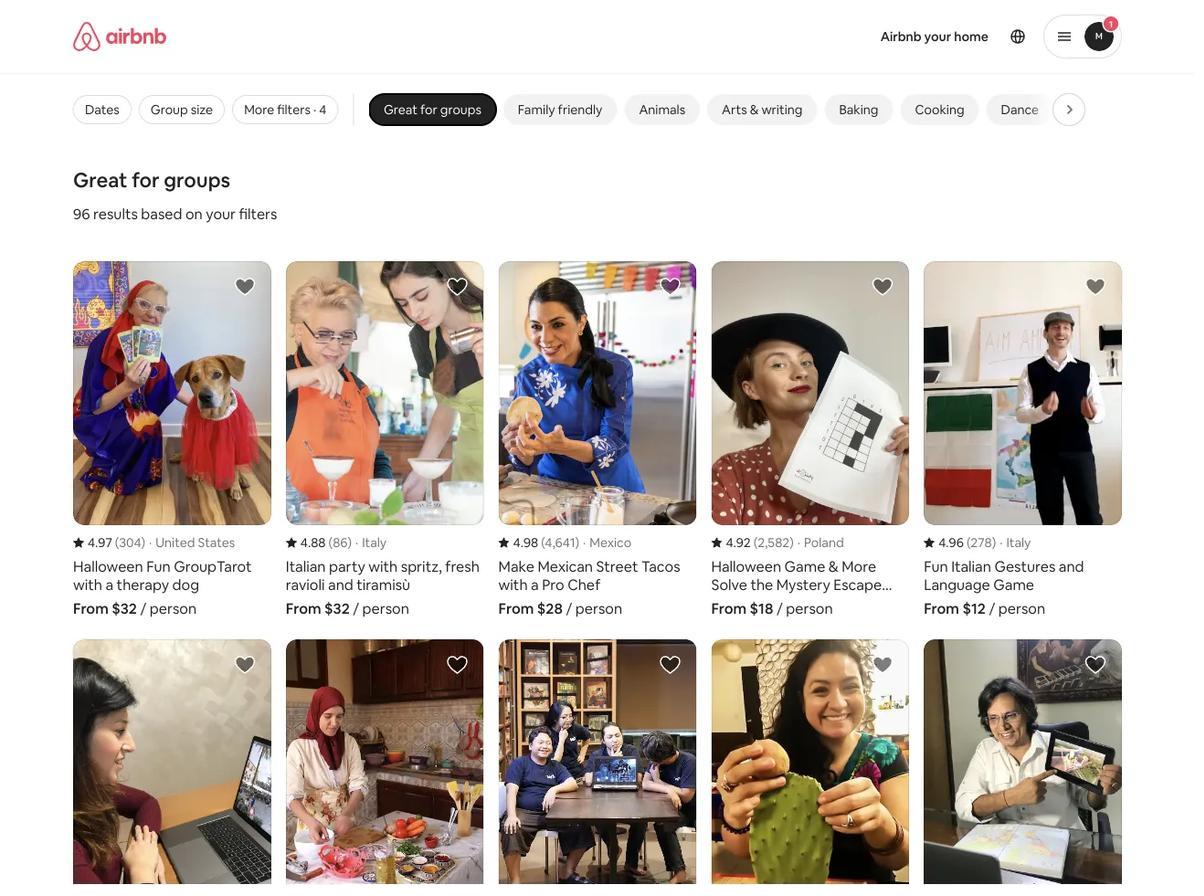 Task type: locate. For each thing, give the bounding box(es) containing it.
· italy
[[355, 535, 387, 551], [1000, 535, 1031, 551]]

family friendly
[[518, 101, 602, 118]]

filters left 4
[[277, 101, 311, 118]]

1 · italy from the left
[[355, 535, 387, 551]]

italy right 86
[[362, 535, 387, 551]]

from left $18
[[711, 599, 747, 618]]

from $32 / person
[[73, 599, 197, 618], [286, 599, 409, 618]]

( inside fun italian gestures and language game group
[[967, 535, 971, 551]]

$32 down 86
[[324, 599, 350, 618]]

your left home
[[924, 28, 952, 45]]

86
[[333, 535, 348, 551]]

family friendly button
[[503, 94, 617, 125]]

save this experience image inside fun italian gestures and language game group
[[1085, 276, 1107, 298]]

· right 4,641 at the bottom
[[583, 535, 586, 551]]

1 horizontal spatial great
[[383, 101, 417, 118]]

your inside airbnb your home link
[[924, 28, 952, 45]]

halloween game & more solve the mystery escape room games group
[[711, 261, 909, 618]]

4.92 ( 2,582 )
[[726, 535, 794, 551]]

1 horizontal spatial · italy
[[1000, 535, 1031, 551]]

rating 4.92 out of 5; 2,582 reviews image
[[711, 535, 794, 551]]

· left poland
[[798, 535, 800, 551]]

/ inside 'make mexican street tacos with a pro chef' group
[[566, 599, 572, 618]]

from left $28
[[499, 599, 534, 618]]

· italy for from $12
[[1000, 535, 1031, 551]]

great right 4
[[383, 101, 417, 118]]

) inside halloween fun grouptarot with a therapy dog group
[[141, 535, 145, 551]]

· for 4.88 ( 86 )
[[355, 535, 358, 551]]

) left · poland
[[790, 535, 794, 551]]

cooking element
[[915, 101, 964, 118]]

1 $32 from the left
[[112, 599, 137, 618]]

cooking
[[915, 101, 964, 118]]

from inside halloween game & more solve the mystery escape room games group
[[711, 599, 747, 618]]

· italy inside italian party with spritz, fresh ravioli and tiramisù "group"
[[355, 535, 387, 551]]

0 horizontal spatial $32
[[112, 599, 137, 618]]

( right the 4.92
[[754, 535, 758, 551]]

1 ( from the left
[[115, 535, 119, 551]]

· italy right 278 at the bottom of the page
[[1000, 535, 1031, 551]]

great inside great for groups button
[[383, 101, 417, 118]]

3 person from the left
[[575, 599, 622, 618]]

for
[[420, 101, 437, 118], [132, 167, 160, 193]]

2 italy from the left
[[1007, 535, 1031, 551]]

drinks button
[[1061, 94, 1127, 125]]

1 / from the left
[[140, 599, 146, 618]]

groups
[[440, 101, 481, 118], [164, 167, 230, 193]]

fun italian gestures and language game group
[[924, 261, 1122, 618]]

size
[[191, 101, 213, 118]]

/ inside fun italian gestures and language game group
[[989, 599, 995, 618]]

italy inside fun italian gestures and language game group
[[1007, 535, 1031, 551]]

rating 4.97 out of 5; 304 reviews image
[[73, 535, 145, 551]]

from $18 / person
[[711, 599, 833, 618]]

1 horizontal spatial from $32 / person
[[286, 599, 409, 618]]

airbnb
[[881, 28, 922, 45]]

/
[[140, 599, 146, 618], [353, 599, 359, 618], [566, 599, 572, 618], [777, 599, 783, 618], [989, 599, 995, 618]]

person for 4.97 ( 304 )
[[150, 599, 197, 618]]

0 vertical spatial your
[[924, 28, 952, 45]]

0 vertical spatial great for groups
[[383, 101, 481, 118]]

$32 down '304'
[[112, 599, 137, 618]]

1 from $32 / person from the left
[[73, 599, 197, 618]]

· italy inside fun italian gestures and language game group
[[1000, 535, 1031, 551]]

your right on
[[206, 204, 236, 223]]

from for 4.88
[[286, 599, 321, 618]]

2 / from the left
[[353, 599, 359, 618]]

1 horizontal spatial save this experience image
[[872, 276, 894, 298]]

3 ( from the left
[[541, 535, 545, 551]]

2 from from the left
[[286, 599, 321, 618]]

groups left family at the top of the page
[[440, 101, 481, 118]]

1 horizontal spatial groups
[[440, 101, 481, 118]]

person inside halloween fun grouptarot with a therapy dog group
[[150, 599, 197, 618]]

( right 4.96
[[967, 535, 971, 551]]

person for 4.98 ( 4,641 )
[[575, 599, 622, 618]]

from for 4.96
[[924, 599, 960, 618]]

1 vertical spatial great for groups
[[73, 167, 230, 193]]

filters right on
[[239, 204, 277, 223]]

from $12 / person
[[924, 599, 1045, 618]]

great for groups inside button
[[383, 101, 481, 118]]

· italy right 86
[[355, 535, 387, 551]]

1 horizontal spatial $32
[[324, 599, 350, 618]]

1 ) from the left
[[141, 535, 145, 551]]

halloween fun grouptarot with a therapy dog group
[[73, 261, 271, 618]]

$32 inside halloween fun grouptarot with a therapy dog group
[[112, 599, 137, 618]]

)
[[141, 535, 145, 551], [348, 535, 352, 551], [575, 535, 579, 551], [790, 535, 794, 551], [992, 535, 996, 551]]

0 horizontal spatial italy
[[362, 535, 387, 551]]

· inside italian party with spritz, fresh ravioli and tiramisù "group"
[[355, 535, 358, 551]]

5 ( from the left
[[967, 535, 971, 551]]

from inside halloween fun grouptarot with a therapy dog group
[[73, 599, 109, 618]]

) right 4.88
[[348, 535, 352, 551]]

· inside 'make mexican street tacos with a pro chef' group
[[583, 535, 586, 551]]

) inside fun italian gestures and language game group
[[992, 535, 996, 551]]

from $32 / person down 86
[[286, 599, 409, 618]]

·
[[313, 101, 316, 118], [149, 535, 152, 551], [355, 535, 358, 551], [583, 535, 586, 551], [798, 535, 800, 551], [1000, 535, 1003, 551]]

group size button
[[139, 95, 225, 124]]

· right 86
[[355, 535, 358, 551]]

4.96
[[939, 535, 964, 551]]

drinks element
[[1075, 101, 1112, 118]]

) for 4.96 ( 278 )
[[992, 535, 996, 551]]

( inside 'make mexican street tacos with a pro chef' group
[[541, 535, 545, 551]]

2,582
[[758, 535, 790, 551]]

1 italy from the left
[[362, 535, 387, 551]]

groups up on
[[164, 167, 230, 193]]

5 / from the left
[[989, 599, 995, 618]]

person inside italian party with spritz, fresh ravioli and tiramisù "group"
[[362, 599, 409, 618]]

from down 4.97
[[73, 599, 109, 618]]

arts & writing element
[[722, 101, 802, 118]]

airbnb your home
[[881, 28, 989, 45]]

( inside halloween game & more solve the mystery escape room games group
[[754, 535, 758, 551]]

great up results
[[73, 167, 127, 193]]

( right 4.97
[[115, 535, 119, 551]]

save this experience image for from $18 / person
[[872, 276, 894, 298]]

person for 4.92 ( 2,582 )
[[786, 599, 833, 618]]

for inside button
[[420, 101, 437, 118]]

4.96 ( 278 )
[[939, 535, 996, 551]]

italy for from $12
[[1007, 535, 1031, 551]]

4 ( from the left
[[754, 535, 758, 551]]

4.88 ( 86 )
[[300, 535, 352, 551]]

group size
[[151, 101, 213, 118]]

· inside halloween game & more solve the mystery escape room games group
[[798, 535, 800, 551]]

0 vertical spatial filters
[[277, 101, 311, 118]]

4
[[319, 101, 327, 118]]

italy
[[362, 535, 387, 551], [1007, 535, 1031, 551]]

3 ) from the left
[[575, 535, 579, 551]]

from left $12
[[924, 599, 960, 618]]

· for 4.96 ( 278 )
[[1000, 535, 1003, 551]]

from for 4.97
[[73, 599, 109, 618]]

1 horizontal spatial for
[[420, 101, 437, 118]]

) left · mexico at the bottom of the page
[[575, 535, 579, 551]]

person for 4.96 ( 278 )
[[999, 599, 1045, 618]]

your
[[924, 28, 952, 45], [206, 204, 236, 223]]

4 from from the left
[[711, 599, 747, 618]]

( for 278
[[967, 535, 971, 551]]

person
[[150, 599, 197, 618], [362, 599, 409, 618], [575, 599, 622, 618], [786, 599, 833, 618], [999, 599, 1045, 618]]

more filters · 4
[[244, 101, 327, 118]]

$32 for 86
[[324, 599, 350, 618]]

( inside halloween fun grouptarot with a therapy dog group
[[115, 535, 119, 551]]

rating 4.96 out of 5; 278 reviews image
[[924, 535, 996, 551]]

on
[[186, 204, 203, 223]]

baking
[[839, 101, 878, 118]]

from $28 / person
[[499, 599, 622, 618]]

1 horizontal spatial italy
[[1007, 535, 1031, 551]]

from inside 'make mexican street tacos with a pro chef' group
[[499, 599, 534, 618]]

( for 4,641
[[541, 535, 545, 551]]

/ for 278
[[989, 599, 995, 618]]

from $32 / person inside halloween fun grouptarot with a therapy dog group
[[73, 599, 197, 618]]

1 person from the left
[[150, 599, 197, 618]]

animals
[[639, 101, 685, 118]]

1 horizontal spatial your
[[924, 28, 952, 45]]

1 from from the left
[[73, 599, 109, 618]]

$32 for 304
[[112, 599, 137, 618]]

/ inside halloween game & more solve the mystery escape room games group
[[777, 599, 783, 618]]

person inside fun italian gestures and language game group
[[999, 599, 1045, 618]]

0 horizontal spatial great
[[73, 167, 127, 193]]

( inside italian party with spritz, fresh ravioli and tiramisù "group"
[[329, 535, 333, 551]]

3 / from the left
[[566, 599, 572, 618]]

( right 4.88
[[329, 535, 333, 551]]

filters
[[277, 101, 311, 118], [239, 204, 277, 223]]

( for 2,582
[[754, 535, 758, 551]]

dance
[[1001, 101, 1039, 118]]

animals element
[[639, 101, 685, 118]]

0 vertical spatial for
[[420, 101, 437, 118]]

) inside 'make mexican street tacos with a pro chef' group
[[575, 535, 579, 551]]

from
[[73, 599, 109, 618], [286, 599, 321, 618], [499, 599, 534, 618], [711, 599, 747, 618], [924, 599, 960, 618]]

0 horizontal spatial for
[[132, 167, 160, 193]]

1 vertical spatial your
[[206, 204, 236, 223]]

animals button
[[624, 94, 700, 125]]

0 vertical spatial groups
[[440, 101, 481, 118]]

) for 4.88 ( 86 )
[[348, 535, 352, 551]]

· inside halloween fun grouptarot with a therapy dog group
[[149, 535, 152, 551]]

great
[[383, 101, 417, 118], [73, 167, 127, 193]]

italy inside italian party with spritz, fresh ravioli and tiramisù "group"
[[362, 535, 387, 551]]

/ inside italian party with spritz, fresh ravioli and tiramisù "group"
[[353, 599, 359, 618]]

from inside fun italian gestures and language game group
[[924, 599, 960, 618]]

4 / from the left
[[777, 599, 783, 618]]

results
[[93, 204, 138, 223]]

4 person from the left
[[786, 599, 833, 618]]

(
[[115, 535, 119, 551], [329, 535, 333, 551], [541, 535, 545, 551], [754, 535, 758, 551], [967, 535, 971, 551]]

$32
[[112, 599, 137, 618], [324, 599, 350, 618]]

cooking button
[[900, 94, 979, 125]]

save this experience image inside halloween fun grouptarot with a therapy dog group
[[234, 276, 256, 298]]

1 vertical spatial groups
[[164, 167, 230, 193]]

5 person from the left
[[999, 599, 1045, 618]]

based
[[141, 204, 182, 223]]

/ inside halloween fun grouptarot with a therapy dog group
[[140, 599, 146, 618]]

great for groups element
[[383, 101, 481, 118]]

· left 4
[[313, 101, 316, 118]]

2 $32 from the left
[[324, 599, 350, 618]]

from $32 / person down '304'
[[73, 599, 197, 618]]

2 ) from the left
[[348, 535, 352, 551]]

0 horizontal spatial from $32 / person
[[73, 599, 197, 618]]

1 horizontal spatial great for groups
[[383, 101, 481, 118]]

2 · italy from the left
[[1000, 535, 1031, 551]]

) left united
[[141, 535, 145, 551]]

) right 4.96
[[992, 535, 996, 551]]

0 vertical spatial great
[[383, 101, 417, 118]]

from $32 / person inside italian party with spritz, fresh ravioli and tiramisù "group"
[[286, 599, 409, 618]]

( right 4.98
[[541, 535, 545, 551]]

home
[[954, 28, 989, 45]]

2 from $32 / person from the left
[[286, 599, 409, 618]]

$28
[[537, 599, 563, 618]]

great for groups
[[383, 101, 481, 118], [73, 167, 230, 193]]

4.97 ( 304 )
[[88, 535, 145, 551]]

person inside halloween game & more solve the mystery escape room games group
[[786, 599, 833, 618]]

from inside italian party with spritz, fresh ravioli and tiramisù "group"
[[286, 599, 321, 618]]

· right 278 at the bottom of the page
[[1000, 535, 1003, 551]]

5 ) from the left
[[992, 535, 996, 551]]

2 ( from the left
[[329, 535, 333, 551]]

) inside italian party with spritz, fresh ravioli and tiramisù "group"
[[348, 535, 352, 551]]

· inside fun italian gestures and language game group
[[1000, 535, 1003, 551]]

) inside halloween game & more solve the mystery escape room games group
[[790, 535, 794, 551]]

3 from from the left
[[499, 599, 534, 618]]

$32 inside italian party with spritz, fresh ravioli and tiramisù "group"
[[324, 599, 350, 618]]

person inside 'make mexican street tacos with a pro chef' group
[[575, 599, 622, 618]]

2 person from the left
[[362, 599, 409, 618]]

0 horizontal spatial save this experience image
[[659, 276, 681, 298]]

great for groups button
[[369, 94, 496, 125]]

save this experience image
[[234, 276, 256, 298], [446, 276, 468, 298], [1085, 276, 1107, 298], [234, 654, 256, 676], [446, 654, 468, 676], [659, 654, 681, 676], [872, 654, 894, 676]]

0 horizontal spatial · italy
[[355, 535, 387, 551]]

from down 4.88
[[286, 599, 321, 618]]

save this experience image
[[659, 276, 681, 298], [872, 276, 894, 298], [1085, 654, 1107, 676]]

· right '304'
[[149, 535, 152, 551]]

4 ) from the left
[[790, 535, 794, 551]]

italy right 278 at the bottom of the page
[[1007, 535, 1031, 551]]

5 from from the left
[[924, 599, 960, 618]]

from for 4.92
[[711, 599, 747, 618]]

save this experience image inside halloween game & more solve the mystery escape room games group
[[872, 276, 894, 298]]

from $32 / person for 86
[[286, 599, 409, 618]]

save this experience image inside 'make mexican street tacos with a pro chef' group
[[659, 276, 681, 298]]



Task type: vqa. For each thing, say whether or not it's contained in the screenshot.


Task type: describe. For each thing, give the bounding box(es) containing it.
arts & writing
[[722, 101, 802, 118]]

1 vertical spatial great
[[73, 167, 127, 193]]

airbnb your home link
[[870, 17, 1000, 56]]

from $32 / person for 304
[[73, 599, 197, 618]]

arts & writing button
[[707, 94, 817, 125]]

1 vertical spatial filters
[[239, 204, 277, 223]]

italian party with spritz, fresh ravioli and tiramisù group
[[286, 261, 484, 618]]

rating 4.98 out of 5; 4,641 reviews image
[[499, 535, 579, 551]]

writing
[[761, 101, 802, 118]]

· for 4.97 ( 304 )
[[149, 535, 152, 551]]

1 vertical spatial for
[[132, 167, 160, 193]]

dance element
[[1001, 101, 1039, 118]]

save this experience image for from $28 / person
[[659, 276, 681, 298]]

united
[[156, 535, 195, 551]]

$12
[[963, 599, 986, 618]]

drinks
[[1075, 101, 1112, 118]]

1 button
[[1044, 15, 1122, 58]]

96
[[73, 204, 90, 223]]

· mexico
[[583, 535, 632, 551]]

0 horizontal spatial great for groups
[[73, 167, 230, 193]]

italy for from $32
[[362, 535, 387, 551]]

4.98
[[513, 535, 538, 551]]

1
[[1109, 18, 1113, 30]]

) for 4.92 ( 2,582 )
[[790, 535, 794, 551]]

/ for 304
[[140, 599, 146, 618]]

groups inside button
[[440, 101, 481, 118]]

4.98 ( 4,641 )
[[513, 535, 579, 551]]

poland
[[804, 535, 844, 551]]

) for 4.98 ( 4,641 )
[[575, 535, 579, 551]]

states
[[198, 535, 235, 551]]

· for 4.98 ( 4,641 )
[[583, 535, 586, 551]]

baking element
[[839, 101, 878, 118]]

/ for 2,582
[[777, 599, 783, 618]]

/ for 86
[[353, 599, 359, 618]]

/ for 4,641
[[566, 599, 572, 618]]

dates
[[85, 101, 120, 118]]

more
[[244, 101, 274, 118]]

family friendly element
[[518, 101, 602, 118]]

4.88
[[300, 535, 326, 551]]

· for 4.92 ( 2,582 )
[[798, 535, 800, 551]]

4.97
[[88, 535, 112, 551]]

&
[[750, 101, 758, 118]]

group
[[151, 101, 188, 118]]

2 horizontal spatial save this experience image
[[1085, 654, 1107, 676]]

friendly
[[558, 101, 602, 118]]

( for 86
[[329, 535, 333, 551]]

make mexican street tacos with a pro chef group
[[499, 261, 697, 618]]

dates button
[[73, 95, 131, 124]]

) for 4.97 ( 304 )
[[141, 535, 145, 551]]

baking button
[[824, 94, 893, 125]]

from for 4.98
[[499, 599, 534, 618]]

family
[[518, 101, 555, 118]]

rating 4.88 out of 5; 86 reviews image
[[286, 535, 352, 551]]

96 results based on your filters
[[73, 204, 277, 223]]

person for 4.88 ( 86 )
[[362, 599, 409, 618]]

save this experience image inside italian party with spritz, fresh ravioli and tiramisù "group"
[[446, 276, 468, 298]]

· poland
[[798, 535, 844, 551]]

0 horizontal spatial groups
[[164, 167, 230, 193]]

278
[[971, 535, 992, 551]]

· united states
[[149, 535, 235, 551]]

$18
[[750, 599, 774, 618]]

· italy for from $32
[[355, 535, 387, 551]]

arts
[[722, 101, 747, 118]]

4,641
[[545, 535, 575, 551]]

profile element
[[757, 0, 1122, 73]]

( for 304
[[115, 535, 119, 551]]

dance button
[[986, 94, 1053, 125]]

304
[[119, 535, 141, 551]]

0 horizontal spatial your
[[206, 204, 236, 223]]

mexico
[[590, 535, 632, 551]]

4.92
[[726, 535, 751, 551]]



